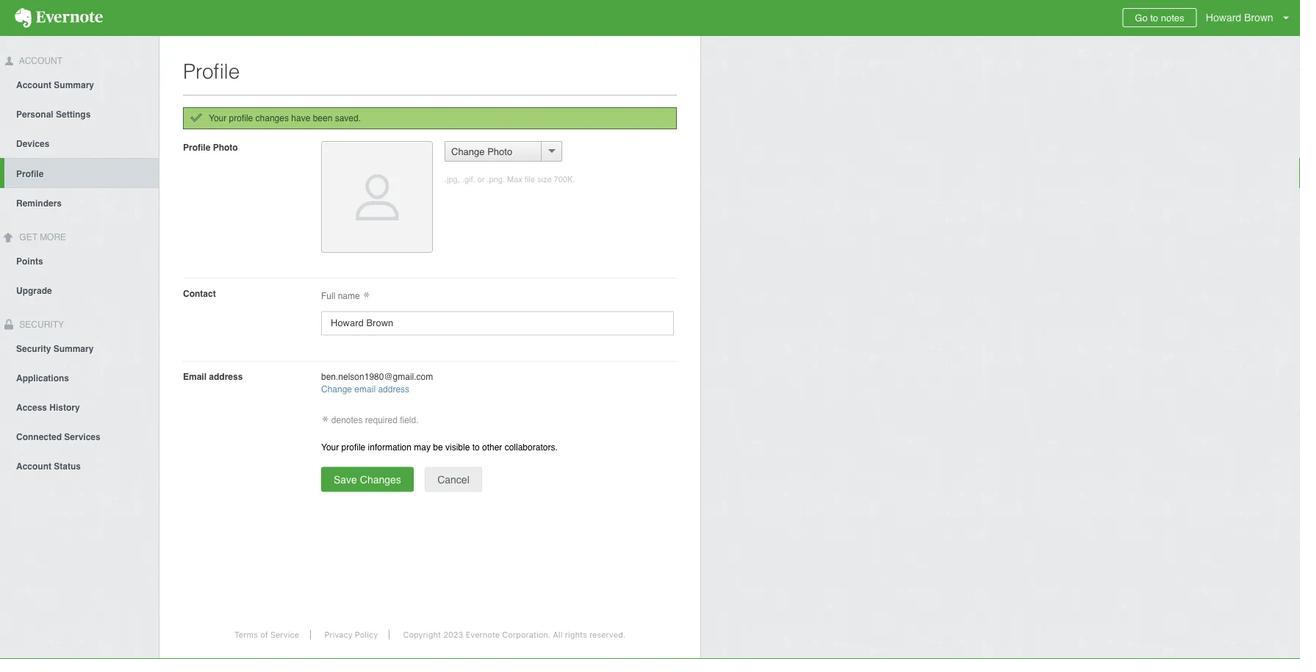 Task type: describe. For each thing, give the bounding box(es) containing it.
connected
[[16, 432, 62, 442]]

evernote image
[[0, 8, 118, 28]]

reminders link
[[0, 188, 159, 217]]

applications
[[16, 373, 69, 383]]

ben.nelson1980@gmail.com
[[321, 372, 433, 382]]

evernote
[[466, 630, 500, 640]]

.jpg, .gif, or .png. max file size 700k.
[[445, 175, 575, 184]]

information
[[368, 442, 412, 452]]

go to notes link
[[1123, 8, 1197, 27]]

connected services link
[[0, 421, 159, 451]]

your profile information may be visible to other collaborators.
[[321, 442, 558, 452]]

summary for account summary
[[54, 80, 94, 90]]

700k.
[[554, 175, 575, 184]]

other
[[482, 442, 502, 452]]

more
[[40, 232, 66, 242]]

brown
[[1244, 12, 1273, 24]]

notes
[[1161, 12, 1184, 23]]

terms
[[234, 630, 258, 640]]

services
[[64, 432, 100, 442]]

contact
[[183, 288, 216, 299]]

security for security
[[17, 319, 64, 330]]

upgrade link
[[0, 275, 159, 305]]

howard brown link
[[1202, 0, 1300, 36]]

2023
[[443, 630, 463, 640]]

terms of service
[[234, 630, 299, 640]]

profile for changes
[[229, 113, 253, 123]]

visible
[[445, 442, 470, 452]]

security summary link
[[0, 333, 159, 363]]

account for account
[[17, 56, 62, 66]]

full name
[[321, 291, 362, 301]]

profile for profile photo
[[183, 142, 210, 153]]

copyright 2023 evernote corporation. all rights reserved.
[[403, 630, 626, 640]]

your profile changes have been saved.
[[209, 113, 361, 123]]

account for account summary
[[16, 80, 51, 90]]

photo for profile photo
[[213, 142, 238, 153]]

go
[[1135, 12, 1148, 23]]

connected services
[[16, 432, 100, 442]]

your for your profile information may be visible to other collaborators.
[[321, 442, 339, 452]]

profile for information
[[341, 442, 365, 452]]

evernote link
[[0, 0, 118, 36]]

privacy policy link
[[313, 630, 390, 640]]

history
[[50, 402, 80, 413]]

personal
[[16, 109, 53, 120]]

email
[[183, 372, 207, 382]]

privacy policy
[[324, 630, 378, 640]]

settings
[[56, 109, 91, 120]]

ben.nelson1980@gmail.com change email address
[[321, 372, 433, 395]]

.gif,
[[462, 175, 475, 184]]

may
[[414, 442, 431, 452]]

0 vertical spatial profile
[[183, 60, 240, 83]]

0 vertical spatial address
[[209, 372, 243, 382]]

to inside 'link'
[[1150, 12, 1158, 23]]

terms of service link
[[223, 630, 311, 640]]

policy
[[355, 630, 378, 640]]

rights
[[565, 630, 587, 640]]

or
[[477, 175, 485, 184]]

your for your profile changes have been saved.
[[209, 113, 227, 123]]

profile link
[[4, 158, 159, 188]]

change email address link
[[321, 384, 409, 395]]

size
[[537, 175, 552, 184]]



Task type: vqa. For each thing, say whether or not it's contained in the screenshot.
Changes
yes



Task type: locate. For each thing, give the bounding box(es) containing it.
photo up '.png.'
[[487, 146, 512, 157]]

0 vertical spatial to
[[1150, 12, 1158, 23]]

email
[[355, 384, 376, 395]]

change
[[451, 146, 485, 157], [321, 384, 352, 395]]

1 horizontal spatial profile
[[341, 442, 365, 452]]

security summary
[[16, 344, 94, 354]]

1 vertical spatial to
[[472, 442, 480, 452]]

1 horizontal spatial change
[[451, 146, 485, 157]]

applications link
[[0, 363, 159, 392]]

your up "profile photo"
[[209, 113, 227, 123]]

security for security summary
[[16, 344, 51, 354]]

security up security summary
[[17, 319, 64, 330]]

summary for security summary
[[53, 344, 94, 354]]

0 horizontal spatial photo
[[213, 142, 238, 153]]

field.
[[400, 415, 419, 425]]

0 horizontal spatial profile
[[229, 113, 253, 123]]

account status link
[[0, 451, 159, 480]]

1 horizontal spatial your
[[321, 442, 339, 452]]

account status
[[16, 461, 81, 471]]

0 vertical spatial your
[[209, 113, 227, 123]]

1 vertical spatial address
[[378, 384, 409, 395]]

access
[[16, 402, 47, 413]]

all
[[553, 630, 563, 640]]

account up account summary
[[17, 56, 62, 66]]

0 vertical spatial change
[[451, 146, 485, 157]]

1 horizontal spatial address
[[378, 384, 409, 395]]

.png.
[[487, 175, 505, 184]]

1 horizontal spatial to
[[1150, 12, 1158, 23]]

profile photo
[[183, 142, 238, 153]]

required
[[365, 415, 398, 425]]

file
[[525, 175, 535, 184]]

go to notes
[[1135, 12, 1184, 23]]

profile down denotes
[[341, 442, 365, 452]]

0 vertical spatial account
[[17, 56, 62, 66]]

photo for change photo
[[487, 146, 512, 157]]

access history link
[[0, 392, 159, 421]]

security
[[17, 319, 64, 330], [16, 344, 51, 354]]

profile
[[183, 60, 240, 83], [183, 142, 210, 153], [16, 169, 44, 179]]

have
[[291, 113, 310, 123]]

account
[[17, 56, 62, 66], [16, 80, 51, 90], [16, 461, 51, 471]]

2 vertical spatial account
[[16, 461, 51, 471]]

2 vertical spatial profile
[[16, 169, 44, 179]]

denotes required field.
[[329, 415, 419, 425]]

points
[[16, 256, 43, 266]]

0 horizontal spatial to
[[472, 442, 480, 452]]

upgrade
[[16, 286, 52, 296]]

0 horizontal spatial address
[[209, 372, 243, 382]]

0 horizontal spatial your
[[209, 113, 227, 123]]

1 vertical spatial summary
[[53, 344, 94, 354]]

your
[[209, 113, 227, 123], [321, 442, 339, 452]]

change inside "ben.nelson1980@gmail.com change email address"
[[321, 384, 352, 395]]

privacy
[[324, 630, 353, 640]]

devices
[[16, 139, 50, 149]]

denotes
[[331, 415, 363, 425]]

1 vertical spatial your
[[321, 442, 339, 452]]

profile left changes
[[229, 113, 253, 123]]

photo down your profile changes have been saved.
[[213, 142, 238, 153]]

1 horizontal spatial photo
[[487, 146, 512, 157]]

howard brown
[[1206, 12, 1273, 24]]

1 vertical spatial profile
[[341, 442, 365, 452]]

photo
[[213, 142, 238, 153], [487, 146, 512, 157]]

change up .gif,
[[451, 146, 485, 157]]

address right the email
[[209, 372, 243, 382]]

status
[[54, 461, 81, 471]]

change photo
[[451, 146, 512, 157]]

1 vertical spatial profile
[[183, 142, 210, 153]]

to
[[1150, 12, 1158, 23], [472, 442, 480, 452]]

access history
[[16, 402, 80, 413]]

1 vertical spatial account
[[16, 80, 51, 90]]

collaborators.
[[505, 442, 558, 452]]

address inside "ben.nelson1980@gmail.com change email address"
[[378, 384, 409, 395]]

1 vertical spatial change
[[321, 384, 352, 395]]

account summary link
[[0, 70, 159, 99]]

devices link
[[0, 128, 159, 158]]

account for account status
[[16, 461, 51, 471]]

summary up applications link
[[53, 344, 94, 354]]

0 horizontal spatial change
[[321, 384, 352, 395]]

of
[[260, 630, 268, 640]]

service
[[270, 630, 299, 640]]

.jpg,
[[445, 175, 460, 184]]

account summary
[[16, 80, 94, 90]]

address down the ben.nelson1980@gmail.com
[[378, 384, 409, 395]]

get more
[[17, 232, 66, 242]]

account down 'connected'
[[16, 461, 51, 471]]

points link
[[0, 246, 159, 275]]

be
[[433, 442, 443, 452]]

personal settings link
[[0, 99, 159, 128]]

to left other
[[472, 442, 480, 452]]

personal settings
[[16, 109, 91, 120]]

name
[[338, 291, 360, 301]]

get
[[19, 232, 37, 242]]

security up applications
[[16, 344, 51, 354]]

summary
[[54, 80, 94, 90], [53, 344, 94, 354]]

0 vertical spatial summary
[[54, 80, 94, 90]]

0 vertical spatial security
[[17, 319, 64, 330]]

changes
[[255, 113, 289, 123]]

0 vertical spatial profile
[[229, 113, 253, 123]]

profile for profile link
[[16, 169, 44, 179]]

your down denotes
[[321, 442, 339, 452]]

full
[[321, 291, 335, 301]]

copyright
[[403, 630, 441, 640]]

howard
[[1206, 12, 1241, 24]]

summary up personal settings link
[[54, 80, 94, 90]]

address
[[209, 372, 243, 382], [378, 384, 409, 395]]

account up personal
[[16, 80, 51, 90]]

reminders
[[16, 198, 62, 209]]

saved.
[[335, 113, 361, 123]]

been
[[313, 113, 332, 123]]

corporation.
[[502, 630, 551, 640]]

profile
[[229, 113, 253, 123], [341, 442, 365, 452]]

to right go
[[1150, 12, 1158, 23]]

max
[[507, 175, 522, 184]]

Full name text field
[[321, 311, 674, 335]]

reserved.
[[589, 630, 626, 640]]

email address
[[183, 372, 243, 382]]

1 vertical spatial security
[[16, 344, 51, 354]]

change left email
[[321, 384, 352, 395]]

None submit
[[321, 467, 414, 492], [425, 467, 482, 492], [321, 467, 414, 492], [425, 467, 482, 492]]



